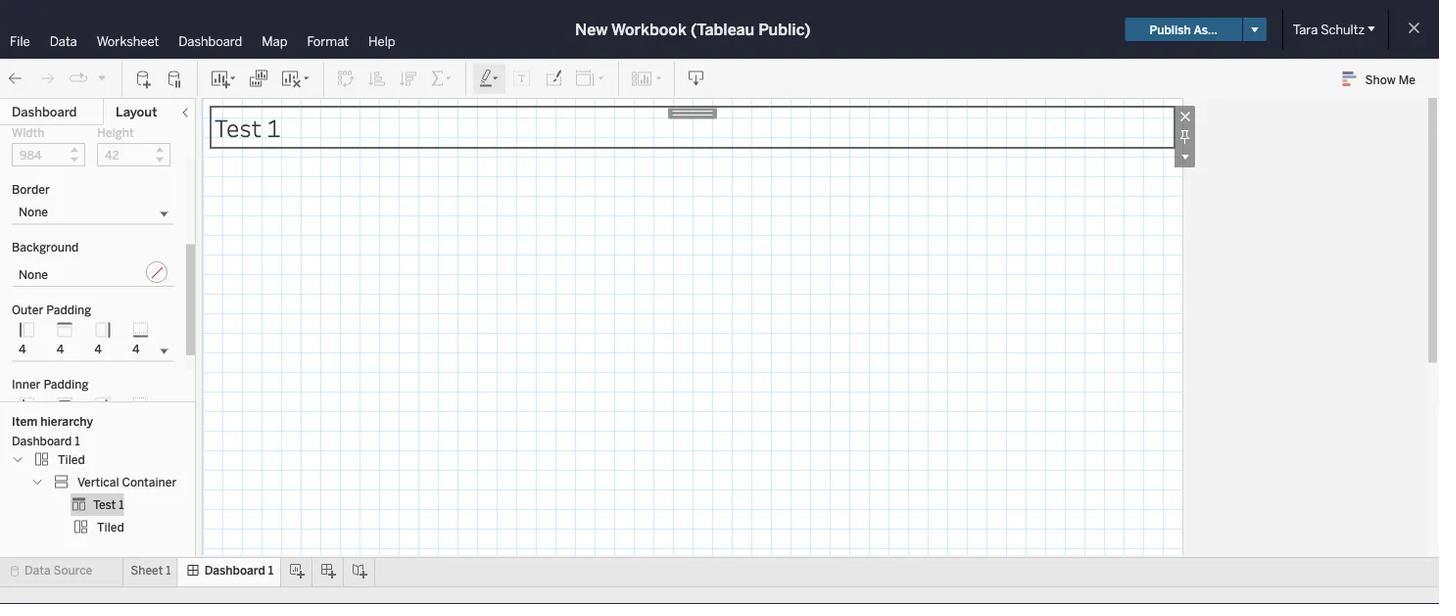 Task type: vqa. For each thing, say whether or not it's contained in the screenshot.
See All Featured Authors element
no



Task type: locate. For each thing, give the bounding box(es) containing it.
show labels image
[[512, 69, 532, 89]]

0 vertical spatial none
[[19, 206, 48, 220]]

data
[[50, 33, 77, 49], [24, 564, 51, 578]]

remove from dashboard image
[[1175, 106, 1195, 126]]

collapse image
[[179, 107, 191, 119]]

1 vertical spatial test 1
[[93, 498, 124, 512]]

none button for border
[[12, 201, 174, 225]]

none button
[[12, 201, 174, 225], [12, 259, 174, 288]]

publish as...
[[1150, 22, 1218, 36]]

1 horizontal spatial test 1
[[215, 111, 281, 144]]

data left source
[[24, 564, 51, 578]]

test 1 down 'duplicate' image
[[215, 111, 281, 144]]

4
[[19, 343, 26, 357], [57, 343, 64, 357], [94, 343, 102, 357], [132, 343, 140, 357]]

test down new worksheet icon
[[215, 111, 262, 144]]

data up replay animation image
[[50, 33, 77, 49]]

4 4 from the left
[[132, 343, 140, 357]]

padding right outer
[[46, 303, 91, 317]]

0 vertical spatial test 1
[[215, 111, 281, 144]]

item
[[12, 415, 38, 429]]

(tableau
[[691, 20, 755, 39]]

none button down background
[[12, 259, 174, 288]]

highlight image
[[478, 69, 501, 89]]

download image
[[687, 69, 706, 89]]

3 4 from the left
[[94, 343, 102, 357]]

inner padding
[[12, 378, 89, 392]]

dashboard inside item hierarchy dashboard 1
[[12, 435, 72, 449]]

Width text field
[[12, 144, 85, 167]]

1
[[267, 111, 281, 144], [75, 435, 80, 449], [119, 498, 124, 512], [166, 564, 171, 578], [268, 564, 273, 578]]

show
[[1366, 72, 1396, 86]]

vertical container
[[77, 475, 177, 490]]

2 none from the top
[[19, 268, 48, 282]]

publish as... button
[[1125, 18, 1242, 41]]

vertical
[[77, 475, 119, 490]]

sheet 1
[[131, 564, 171, 578]]

format
[[307, 33, 349, 49]]

none down background
[[19, 268, 48, 282]]

layout
[[116, 104, 157, 120]]

as...
[[1194, 22, 1218, 36]]

padding
[[46, 303, 91, 317], [43, 378, 89, 392]]

0 vertical spatial tiled
[[58, 453, 85, 467]]

2 4 from the left
[[57, 343, 64, 357]]

sheet
[[131, 564, 163, 578]]

public)
[[759, 20, 811, 39]]

none
[[19, 206, 48, 220], [19, 268, 48, 282]]

worksheet
[[97, 33, 159, 49]]

1 vertical spatial none
[[19, 268, 48, 282]]

1 none from the top
[[19, 206, 48, 220]]

none button up background
[[12, 201, 174, 225]]

1 vertical spatial data
[[24, 564, 51, 578]]

dashboard down item
[[12, 435, 72, 449]]

source
[[53, 564, 92, 578]]

0 vertical spatial padding
[[46, 303, 91, 317]]

0 vertical spatial test
[[215, 111, 262, 144]]

1 vertical spatial padding
[[43, 378, 89, 392]]

none for background
[[19, 268, 48, 282]]

tiled down item hierarchy dashboard 1
[[58, 453, 85, 467]]

duplicate image
[[249, 69, 268, 89]]

padding up the hierarchy
[[43, 378, 89, 392]]

replay animation image
[[69, 69, 88, 88]]

data source
[[24, 564, 92, 578]]

height
[[97, 126, 134, 140]]

undo image
[[6, 69, 25, 89]]

none down the border
[[19, 206, 48, 220]]

test 1 down vertical
[[93, 498, 124, 512]]

test
[[215, 111, 262, 144], [93, 498, 116, 512]]

1 vertical spatial none button
[[12, 259, 174, 288]]

2 none button from the top
[[12, 259, 174, 288]]

new workbook (tableau public)
[[575, 20, 811, 39]]

publish
[[1150, 22, 1191, 36]]

1 vertical spatial test
[[93, 498, 116, 512]]

dashboard
[[179, 33, 242, 49], [12, 104, 77, 120], [12, 435, 72, 449], [204, 564, 265, 578]]

sort ascending image
[[367, 69, 387, 89]]

inner
[[12, 378, 41, 392]]

data for data
[[50, 33, 77, 49]]

file
[[10, 33, 30, 49]]

replay animation image
[[96, 72, 108, 84]]

0 vertical spatial none button
[[12, 201, 174, 225]]

test down vertical
[[93, 498, 116, 512]]

padding for outer padding
[[46, 303, 91, 317]]

0 vertical spatial data
[[50, 33, 77, 49]]

tiled down vertical
[[97, 520, 124, 535]]

tiled
[[58, 453, 85, 467], [97, 520, 124, 535]]

background
[[12, 241, 79, 255]]

1 horizontal spatial test
[[215, 111, 262, 144]]

1 inside item hierarchy dashboard 1
[[75, 435, 80, 449]]

hierarchy
[[41, 415, 93, 429]]

1 none button from the top
[[12, 201, 174, 225]]

1 vertical spatial tiled
[[97, 520, 124, 535]]

test 1 inside heading
[[215, 111, 281, 144]]

dashboard up width
[[12, 104, 77, 120]]

test 1
[[215, 111, 281, 144], [93, 498, 124, 512]]



Task type: describe. For each thing, give the bounding box(es) containing it.
redo image
[[37, 69, 57, 89]]

1 horizontal spatial tiled
[[97, 520, 124, 535]]

format workbook image
[[544, 69, 563, 89]]

container
[[122, 475, 177, 490]]

outer padding
[[12, 303, 91, 317]]

test 1 application
[[196, 98, 1437, 605]]

1 inside heading
[[267, 111, 281, 144]]

new worksheet image
[[210, 69, 237, 89]]

width
[[12, 126, 44, 140]]

sort descending image
[[399, 69, 418, 89]]

pause auto updates image
[[166, 69, 185, 89]]

dashboard right 'sheet 1'
[[204, 564, 265, 578]]

dashboard up new worksheet icon
[[179, 33, 242, 49]]

tara
[[1293, 22, 1318, 37]]

0 horizontal spatial test
[[93, 498, 116, 512]]

fix height image
[[1175, 126, 1195, 147]]

Height text field
[[97, 144, 170, 167]]

clear sheet image
[[280, 69, 312, 89]]

padding for inner padding
[[43, 378, 89, 392]]

border
[[12, 183, 50, 197]]

0 horizontal spatial tiled
[[58, 453, 85, 467]]

show me
[[1366, 72, 1416, 86]]

test 1 heading
[[215, 111, 1171, 144]]

me
[[1399, 72, 1416, 86]]

0 horizontal spatial test 1
[[93, 498, 124, 512]]

schultz
[[1321, 22, 1365, 37]]

swap rows and columns image
[[336, 69, 356, 89]]

item hierarchy dashboard 1
[[12, 415, 93, 449]]

new data source image
[[134, 69, 154, 89]]

data for data source
[[24, 564, 51, 578]]

help
[[369, 33, 395, 49]]

tara schultz
[[1293, 22, 1365, 37]]

fit image
[[575, 69, 607, 89]]

dashboard 1
[[204, 564, 273, 578]]

none button for background
[[12, 259, 174, 288]]

none for border
[[19, 206, 48, 220]]

1 4 from the left
[[19, 343, 26, 357]]

show me button
[[1334, 64, 1434, 94]]

test inside heading
[[215, 111, 262, 144]]

new
[[575, 20, 608, 39]]

outer
[[12, 303, 43, 317]]

more options image
[[1175, 147, 1195, 168]]

map
[[262, 33, 287, 49]]

show/hide cards image
[[631, 69, 662, 89]]

totals image
[[430, 69, 454, 89]]

workbook
[[611, 20, 687, 39]]



